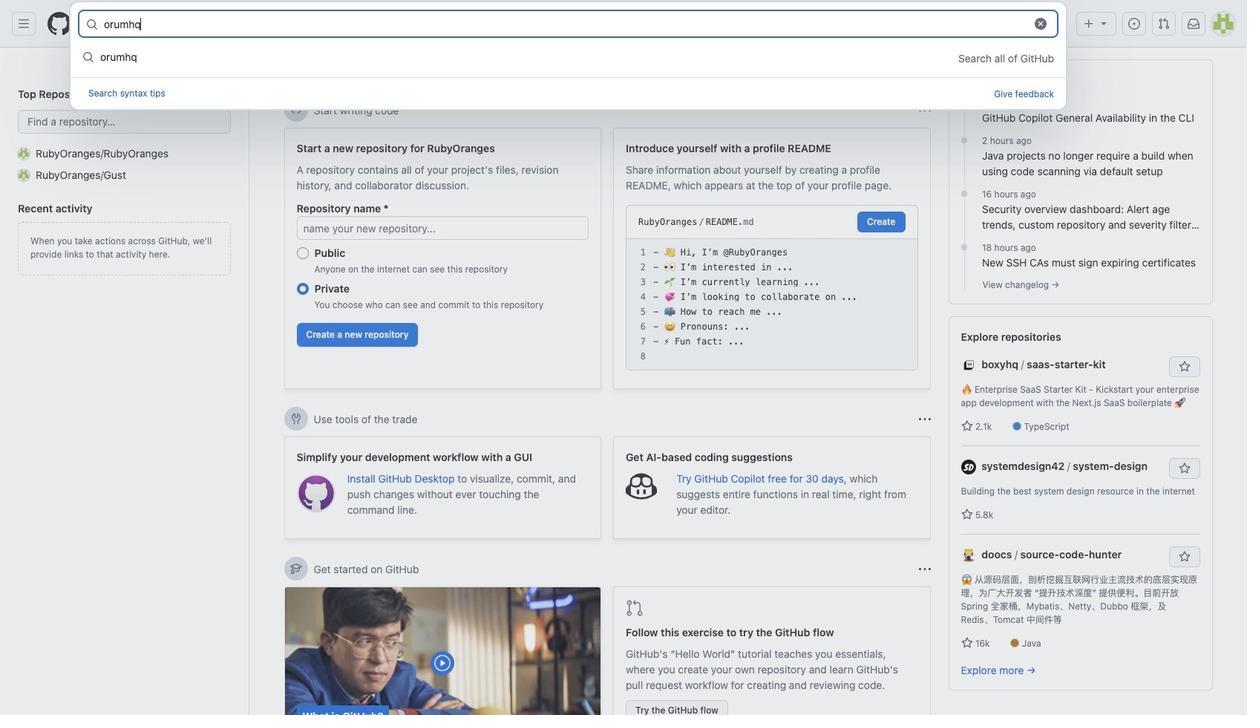 Task type: describe. For each thing, give the bounding box(es) containing it.
command palette image
[[1040, 18, 1052, 30]]

star this repository image for @systemdesign42 profile icon
[[1179, 463, 1191, 475]]

star this repository image for the @doocs profile icon
[[1179, 551, 1191, 563]]

git pull request image
[[626, 599, 644, 617]]

notifications image
[[1188, 18, 1200, 30]]

code image
[[290, 104, 302, 116]]

simplify your development workflow with a gui element
[[284, 437, 602, 539]]

start a new repository element
[[284, 128, 602, 389]]

none submit inside introduce yourself with a profile readme element
[[858, 212, 906, 232]]

none radio inside the start a new repository 'element'
[[297, 247, 309, 259]]

explore element
[[949, 59, 1213, 715]]

why am i seeing this? image for introduce yourself with a profile readme element
[[919, 104, 931, 116]]

play image
[[434, 654, 452, 672]]

homepage image
[[48, 12, 71, 36]]

star image for @systemdesign42 profile icon
[[961, 509, 973, 521]]

@boxyhq profile image
[[961, 358, 976, 373]]

what is github? image
[[285, 587, 601, 715]]

plus image
[[1083, 18, 1095, 30]]

introduce yourself with a profile readme element
[[613, 128, 931, 389]]

star this repository image for @boxyhq profile image
[[1179, 361, 1191, 373]]

try the github flow element
[[613, 587, 931, 715]]

tools image
[[290, 413, 302, 425]]

Find a repository… text field
[[18, 110, 231, 134]]

star image
[[961, 637, 973, 649]]

rubyoranges image
[[18, 147, 30, 159]]

why am i seeing this? image
[[919, 563, 931, 575]]

mortar board image
[[290, 563, 302, 575]]

@systemdesign42 profile image
[[961, 460, 976, 475]]

filter image
[[858, 67, 870, 79]]

1 dot fill image from the top
[[959, 134, 971, 146]]



Task type: locate. For each thing, give the bounding box(es) containing it.
0 vertical spatial dot fill image
[[959, 134, 971, 146]]

none radio inside the start a new repository 'element'
[[297, 283, 309, 295]]

dot fill image
[[959, 97, 971, 108], [959, 188, 971, 200]]

1 vertical spatial dot fill image
[[959, 188, 971, 200]]

3 star this repository image from the top
[[1179, 551, 1191, 563]]

0 vertical spatial star image
[[961, 420, 973, 432]]

1 dot fill image from the top
[[959, 97, 971, 108]]

0 vertical spatial star this repository image
[[1179, 361, 1191, 373]]

None text field
[[104, 12, 1026, 36]]

what is github? element
[[284, 587, 602, 715]]

2 vertical spatial star this repository image
[[1179, 551, 1191, 563]]

star image up @systemdesign42 profile icon
[[961, 420, 973, 432]]

1 vertical spatial dot fill image
[[959, 241, 971, 253]]

None submit
[[858, 212, 906, 232]]

star this repository image
[[1179, 361, 1191, 373], [1179, 463, 1191, 475], [1179, 551, 1191, 563]]

2 dot fill image from the top
[[959, 241, 971, 253]]

why am i seeing this? image
[[919, 104, 931, 116], [919, 413, 931, 425]]

name your new repository... text field
[[297, 216, 589, 240]]

dialog
[[70, 1, 1067, 110]]

git pull request image
[[1158, 18, 1170, 30]]

1 vertical spatial why am i seeing this? image
[[919, 413, 931, 425]]

Top Repositories search field
[[18, 110, 231, 134]]

star image
[[961, 420, 973, 432], [961, 509, 973, 521]]

1 star this repository image from the top
[[1179, 361, 1191, 373]]

why am i seeing this? image for get ai-based coding suggestions element
[[919, 413, 931, 425]]

star image for @boxyhq profile image
[[961, 420, 973, 432]]

issue opened image
[[1129, 18, 1141, 30]]

@doocs profile image
[[961, 548, 976, 563]]

gust image
[[18, 169, 30, 181]]

triangle down image
[[1098, 17, 1110, 29]]

1 vertical spatial star image
[[961, 509, 973, 521]]

None radio
[[297, 247, 309, 259]]

1 vertical spatial star this repository image
[[1179, 463, 1191, 475]]

2 star image from the top
[[961, 509, 973, 521]]

0 vertical spatial dot fill image
[[959, 97, 971, 108]]

2 why am i seeing this? image from the top
[[919, 413, 931, 425]]

2 star this repository image from the top
[[1179, 463, 1191, 475]]

1 star image from the top
[[961, 420, 973, 432]]

1 why am i seeing this? image from the top
[[919, 104, 931, 116]]

explore repositories navigation
[[949, 316, 1213, 691]]

get ai-based coding suggestions element
[[613, 437, 931, 539]]

star image up the @doocs profile icon
[[961, 509, 973, 521]]

github desktop image
[[297, 474, 335, 513]]

dot fill image
[[959, 134, 971, 146], [959, 241, 971, 253]]

0 vertical spatial why am i seeing this? image
[[919, 104, 931, 116]]

2 dot fill image from the top
[[959, 188, 971, 200]]

None radio
[[297, 283, 309, 295]]



Task type: vqa. For each thing, say whether or not it's contained in the screenshot.
Tools Icon
yes



